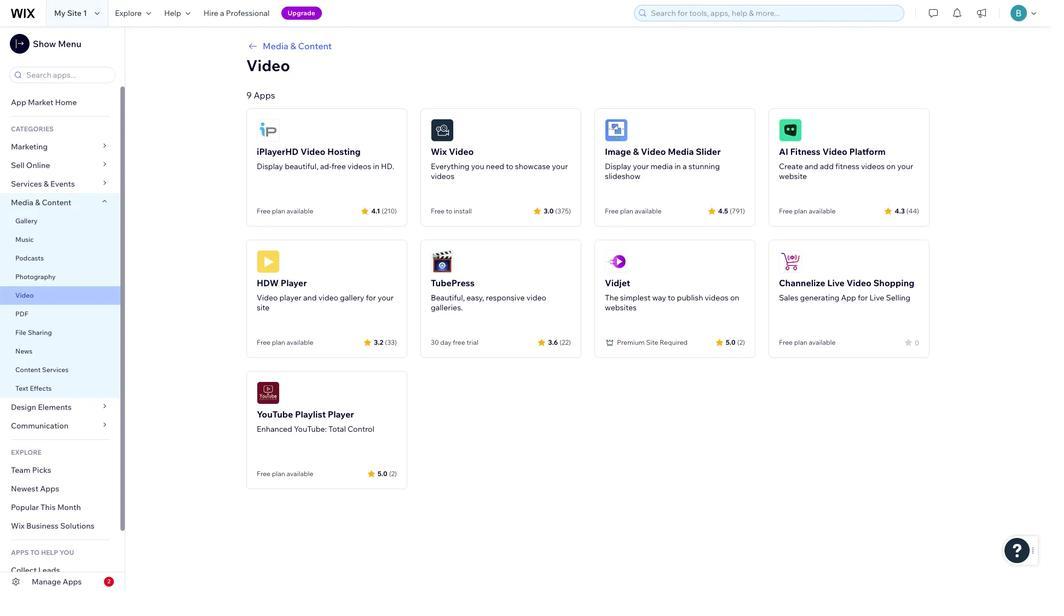Task type: vqa. For each thing, say whether or not it's contained in the screenshot.
TubePress Beautiful, easy, responsive video galleries.
yes



Task type: locate. For each thing, give the bounding box(es) containing it.
1 horizontal spatial media & content link
[[246, 39, 930, 53]]

player up 'player'
[[281, 278, 307, 289]]

for left selling
[[858, 293, 868, 303]]

plan
[[272, 207, 285, 215], [620, 207, 634, 215], [795, 207, 808, 215], [272, 339, 285, 347], [795, 339, 808, 347], [272, 470, 285, 478]]

hd.
[[381, 162, 394, 171]]

& down the services & events
[[35, 198, 40, 208]]

video up everything
[[449, 146, 474, 157]]

free plan available down slideshow
[[605, 207, 662, 215]]

available for sales
[[809, 339, 836, 347]]

free for iplayerhd
[[257, 207, 271, 215]]

apps right manage
[[63, 577, 82, 587]]

videos up 'free to install' at the left
[[431, 171, 455, 181]]

free plan available down generating
[[779, 339, 836, 347]]

0 vertical spatial app
[[11, 97, 26, 107]]

1 vertical spatial media & content link
[[0, 193, 121, 212]]

my site 1
[[54, 8, 87, 18]]

free for channelize
[[779, 339, 793, 347]]

2 horizontal spatial to
[[668, 293, 676, 303]]

help button
[[158, 0, 197, 26]]

media & content down the services & events
[[11, 198, 71, 208]]

for inside hdw player video player and video gallery for your site
[[366, 293, 376, 303]]

newest apps link
[[0, 480, 121, 498]]

1 vertical spatial (2)
[[389, 470, 397, 478]]

to inside the vidjet the simplest way to publish videos on websites
[[668, 293, 676, 303]]

1 vertical spatial media
[[668, 146, 694, 157]]

site left 1
[[67, 8, 82, 18]]

available down youtube: on the left of page
[[287, 470, 313, 478]]

2 horizontal spatial media
[[668, 146, 694, 157]]

1 horizontal spatial 5.0 (2)
[[726, 338, 745, 346]]

gallery
[[15, 217, 38, 225]]

a right the hire
[[220, 8, 224, 18]]

app inside sidebar element
[[11, 97, 26, 107]]

free down hosting
[[332, 162, 346, 171]]

1 horizontal spatial display
[[605, 162, 632, 171]]

1 video from the left
[[319, 293, 338, 303]]

0 vertical spatial 5.0 (2)
[[726, 338, 745, 346]]

1 horizontal spatial 5.0
[[726, 338, 736, 346]]

plan down slideshow
[[620, 207, 634, 215]]

0 vertical spatial media & content link
[[246, 39, 930, 53]]

free inside iplayerhd video hosting display beautiful, ad-free videos in hd.
[[332, 162, 346, 171]]

0 horizontal spatial content
[[15, 366, 41, 374]]

video left shopping
[[847, 278, 872, 289]]

app left market
[[11, 97, 26, 107]]

0 horizontal spatial 5.0 (2)
[[378, 470, 397, 478]]

3.2
[[374, 338, 384, 346]]

2 horizontal spatial apps
[[254, 90, 275, 101]]

Search apps... field
[[23, 67, 112, 83]]

live left selling
[[870, 293, 885, 303]]

& left the events
[[44, 179, 49, 189]]

available down 'player'
[[287, 339, 313, 347]]

0 horizontal spatial app
[[11, 97, 26, 107]]

live
[[828, 278, 845, 289], [870, 293, 885, 303]]

available for beautiful,
[[287, 207, 313, 215]]

content
[[298, 41, 332, 51], [42, 198, 71, 208], [15, 366, 41, 374]]

free plan available down beautiful,
[[257, 207, 313, 215]]

your up 4.3 (44)
[[898, 162, 914, 171]]

video up beautiful,
[[301, 146, 326, 157]]

services down the news link
[[42, 366, 69, 374]]

video inside hdw player video player and video gallery for your site
[[257, 293, 278, 303]]

display down iplayerhd
[[257, 162, 283, 171]]

0 horizontal spatial in
[[373, 162, 380, 171]]

available down beautiful,
[[287, 207, 313, 215]]

4.1
[[371, 207, 380, 215]]

video inside channelize live video shopping sales generating app for live selling
[[847, 278, 872, 289]]

on right fitness
[[887, 162, 896, 171]]

video up add
[[823, 146, 848, 157]]

create
[[779, 162, 803, 171]]

1 horizontal spatial app
[[842, 293, 857, 303]]

1 display from the left
[[257, 162, 283, 171]]

1 in from the left
[[373, 162, 380, 171]]

wix inside sidebar element
[[11, 521, 25, 531]]

and right 'player'
[[303, 293, 317, 303]]

1 vertical spatial to
[[446, 207, 453, 215]]

your inside wix video everything you need to showcase your videos
[[552, 162, 568, 171]]

vidjet the simplest way to publish videos on websites
[[605, 278, 740, 313]]

video left gallery
[[319, 293, 338, 303]]

1 vertical spatial and
[[303, 293, 317, 303]]

0 vertical spatial on
[[887, 162, 896, 171]]

design elements link
[[0, 398, 121, 417]]

hire a professional
[[204, 8, 270, 18]]

text
[[15, 385, 28, 393]]

wix video everything you need to showcase your videos
[[431, 146, 568, 181]]

0 horizontal spatial media & content
[[11, 198, 71, 208]]

to left "install"
[[446, 207, 453, 215]]

0 horizontal spatial display
[[257, 162, 283, 171]]

wix for video
[[431, 146, 447, 157]]

3.0 (375)
[[544, 207, 571, 215]]

0 horizontal spatial live
[[828, 278, 845, 289]]

text effects
[[15, 385, 52, 393]]

video
[[246, 56, 290, 75], [301, 146, 326, 157], [449, 146, 474, 157], [641, 146, 666, 157], [823, 146, 848, 157], [847, 278, 872, 289], [15, 291, 34, 300], [257, 293, 278, 303]]

0 horizontal spatial media
[[11, 198, 33, 208]]

media up gallery
[[11, 198, 33, 208]]

apps for newest apps
[[40, 484, 59, 494]]

marketing
[[11, 142, 48, 152]]

plan down beautiful,
[[272, 207, 285, 215]]

1 vertical spatial player
[[328, 409, 354, 420]]

0 horizontal spatial (2)
[[389, 470, 397, 478]]

in left hd.
[[373, 162, 380, 171]]

1 horizontal spatial and
[[805, 162, 819, 171]]

1 horizontal spatial in
[[675, 162, 681, 171]]

1 horizontal spatial player
[[328, 409, 354, 420]]

in for hosting
[[373, 162, 380, 171]]

manage
[[32, 577, 61, 587]]

free down site
[[257, 339, 271, 347]]

free plan available for and
[[257, 339, 313, 347]]

1 vertical spatial free
[[453, 339, 465, 347]]

free down slideshow
[[605, 207, 619, 215]]

0 vertical spatial to
[[506, 162, 514, 171]]

0 horizontal spatial player
[[281, 278, 307, 289]]

1 horizontal spatial content
[[42, 198, 71, 208]]

1 vertical spatial app
[[842, 293, 857, 303]]

your left media
[[633, 162, 649, 171]]

video inside hdw player video player and video gallery for your site
[[319, 293, 338, 303]]

for right gallery
[[366, 293, 376, 303]]

video up pdf
[[15, 291, 34, 300]]

your right 'showcase' at top
[[552, 162, 568, 171]]

0 horizontal spatial video
[[319, 293, 338, 303]]

wix up everything
[[431, 146, 447, 157]]

in
[[373, 162, 380, 171], [675, 162, 681, 171]]

services & events link
[[0, 175, 121, 193]]

5.0 for player
[[378, 470, 388, 478]]

iplayerhd video hosting display beautiful, ad-free videos in hd.
[[257, 146, 394, 171]]

video inside image & video media slider display your media in a stunning slideshow
[[641, 146, 666, 157]]

your right gallery
[[378, 293, 394, 303]]

trial
[[467, 339, 479, 347]]

0 horizontal spatial apps
[[40, 484, 59, 494]]

in inside iplayerhd video hosting display beautiful, ad-free videos in hd.
[[373, 162, 380, 171]]

media & content down upgrade button
[[263, 41, 332, 51]]

services down sell online
[[11, 179, 42, 189]]

free
[[332, 162, 346, 171], [453, 339, 465, 347]]

5.0 for simplest
[[726, 338, 736, 346]]

team picks
[[11, 466, 51, 475]]

1 horizontal spatial site
[[646, 339, 659, 347]]

free plan available for youtube:
[[257, 470, 313, 478]]

free plan available down website
[[779, 207, 836, 215]]

in for video
[[675, 162, 681, 171]]

0 vertical spatial (2)
[[738, 338, 745, 346]]

2 vertical spatial media
[[11, 198, 33, 208]]

image
[[605, 146, 631, 157]]

plan down 'player'
[[272, 339, 285, 347]]

apps right 9
[[254, 90, 275, 101]]

media inside image & video media slider display your media in a stunning slideshow
[[668, 146, 694, 157]]

collect
[[11, 566, 37, 576]]

youtube playlist player enhanced youtube: total control
[[257, 409, 375, 434]]

(210)
[[382, 207, 397, 215]]

video inside wix video everything you need to showcase your videos
[[449, 146, 474, 157]]

and inside ai fitness video platform create and add fitness videos on your website
[[805, 162, 819, 171]]

1 vertical spatial site
[[646, 339, 659, 347]]

2 video from the left
[[527, 293, 547, 303]]

available for create
[[809, 207, 836, 215]]

free plan available
[[257, 207, 313, 215], [605, 207, 662, 215], [779, 207, 836, 215], [257, 339, 313, 347], [779, 339, 836, 347], [257, 470, 313, 478]]

in inside image & video media slider display your media in a stunning slideshow
[[675, 162, 681, 171]]

2 horizontal spatial content
[[298, 41, 332, 51]]

1 horizontal spatial for
[[858, 293, 868, 303]]

videos inside the vidjet the simplest way to publish videos on websites
[[705, 293, 729, 303]]

plan for youtube:
[[272, 470, 285, 478]]

communication
[[11, 421, 70, 431]]

1 vertical spatial live
[[870, 293, 885, 303]]

2 vertical spatial to
[[668, 293, 676, 303]]

and left add
[[805, 162, 819, 171]]

0 vertical spatial apps
[[254, 90, 275, 101]]

2 in from the left
[[675, 162, 681, 171]]

1 horizontal spatial to
[[506, 162, 514, 171]]

0 vertical spatial and
[[805, 162, 819, 171]]

websites
[[605, 303, 637, 313]]

add
[[820, 162, 834, 171]]

plan for and
[[272, 339, 285, 347]]

site right premium
[[646, 339, 659, 347]]

0 horizontal spatial site
[[67, 8, 82, 18]]

video right responsive
[[527, 293, 547, 303]]

media & content
[[263, 41, 332, 51], [11, 198, 71, 208]]

0 vertical spatial player
[[281, 278, 307, 289]]

youtube
[[257, 409, 293, 420]]

app right generating
[[842, 293, 857, 303]]

2 vertical spatial content
[[15, 366, 41, 374]]

1 horizontal spatial free
[[453, 339, 465, 347]]

available for youtube:
[[287, 470, 313, 478]]

to right need
[[506, 162, 514, 171]]

4.3 (44)
[[895, 207, 920, 215]]

tubepress logo image
[[431, 250, 454, 273]]

0 horizontal spatial on
[[731, 293, 740, 303]]

&
[[291, 41, 296, 51], [633, 146, 639, 157], [44, 179, 49, 189], [35, 198, 40, 208]]

player
[[280, 293, 302, 303]]

player inside youtube playlist player enhanced youtube: total control
[[328, 409, 354, 420]]

available down slideshow
[[635, 207, 662, 215]]

0 horizontal spatial 5.0
[[378, 470, 388, 478]]

your inside ai fitness video platform create and add fitness videos on your website
[[898, 162, 914, 171]]

home
[[55, 97, 77, 107]]

news link
[[0, 342, 121, 361]]

free plan available for create
[[779, 207, 836, 215]]

tubepress beautiful, easy, responsive video galleries.
[[431, 278, 547, 313]]

1 horizontal spatial video
[[527, 293, 547, 303]]

0 horizontal spatial free
[[332, 162, 346, 171]]

free
[[257, 207, 271, 215], [431, 207, 445, 215], [605, 207, 619, 215], [779, 207, 793, 215], [257, 339, 271, 347], [779, 339, 793, 347], [257, 470, 271, 478]]

free down website
[[779, 207, 793, 215]]

slider
[[696, 146, 721, 157]]

wix down "popular"
[[11, 521, 25, 531]]

photography
[[15, 273, 56, 281]]

slideshow
[[605, 171, 641, 181]]

Search for tools, apps, help & more... field
[[648, 5, 901, 21]]

2 display from the left
[[605, 162, 632, 171]]

display down image
[[605, 162, 632, 171]]

0 vertical spatial a
[[220, 8, 224, 18]]

0 vertical spatial media
[[263, 41, 289, 51]]

0 horizontal spatial for
[[366, 293, 376, 303]]

on right publish
[[731, 293, 740, 303]]

picks
[[32, 466, 51, 475]]

media up media
[[668, 146, 694, 157]]

pdf link
[[0, 305, 121, 324]]

1 vertical spatial on
[[731, 293, 740, 303]]

free for hdw
[[257, 339, 271, 347]]

on inside ai fitness video platform create and add fitness videos on your website
[[887, 162, 896, 171]]

5.0 (2)
[[726, 338, 745, 346], [378, 470, 397, 478]]

0 horizontal spatial wix
[[11, 521, 25, 531]]

free down sales
[[779, 339, 793, 347]]

& right image
[[633, 146, 639, 157]]

0 horizontal spatial a
[[220, 8, 224, 18]]

content down "news"
[[15, 366, 41, 374]]

content down services & events link
[[42, 198, 71, 208]]

wix business solutions link
[[0, 517, 121, 536]]

plan for slider
[[620, 207, 634, 215]]

1 horizontal spatial wix
[[431, 146, 447, 157]]

2 for from the left
[[858, 293, 868, 303]]

0 horizontal spatial media & content link
[[0, 193, 121, 212]]

0 vertical spatial free
[[332, 162, 346, 171]]

my
[[54, 8, 65, 18]]

communication link
[[0, 417, 121, 435]]

for inside channelize live video shopping sales generating app for live selling
[[858, 293, 868, 303]]

3.6
[[548, 338, 558, 346]]

wix video logo image
[[431, 119, 454, 142]]

professional
[[226, 8, 270, 18]]

media down upgrade button
[[263, 41, 289, 51]]

1 for from the left
[[366, 293, 376, 303]]

content services link
[[0, 361, 121, 380]]

media inside sidebar element
[[11, 198, 33, 208]]

free plan available for sales
[[779, 339, 836, 347]]

free for wix
[[431, 207, 445, 215]]

1 horizontal spatial (2)
[[738, 338, 745, 346]]

available down generating
[[809, 339, 836, 347]]

free up hdw player logo
[[257, 207, 271, 215]]

explore
[[115, 8, 142, 18]]

plan down sales
[[795, 339, 808, 347]]

1 vertical spatial a
[[683, 162, 687, 171]]

player up total
[[328, 409, 354, 420]]

(22)
[[560, 338, 571, 346]]

effects
[[30, 385, 52, 393]]

text effects link
[[0, 380, 121, 398]]

videos down hosting
[[348, 162, 371, 171]]

1 vertical spatial services
[[42, 366, 69, 374]]

and
[[805, 162, 819, 171], [303, 293, 317, 303]]

1 vertical spatial 5.0 (2)
[[378, 470, 397, 478]]

photography link
[[0, 268, 121, 286]]

1 horizontal spatial media & content
[[263, 41, 332, 51]]

for for player
[[366, 293, 376, 303]]

(44)
[[907, 207, 920, 215]]

a left stunning
[[683, 162, 687, 171]]

videos right publish
[[705, 293, 729, 303]]

in right media
[[675, 162, 681, 171]]

apps up this
[[40, 484, 59, 494]]

video down hdw
[[257, 293, 278, 303]]

wix for business
[[11, 521, 25, 531]]

free right day
[[453, 339, 465, 347]]

1 vertical spatial media & content
[[11, 198, 71, 208]]

premium
[[617, 339, 645, 347]]

0 vertical spatial wix
[[431, 146, 447, 157]]

file
[[15, 329, 26, 337]]

media & content link
[[246, 39, 930, 53], [0, 193, 121, 212]]

0 horizontal spatial and
[[303, 293, 317, 303]]

free plan available down site
[[257, 339, 313, 347]]

content down upgrade button
[[298, 41, 332, 51]]

for for live
[[858, 293, 868, 303]]

1 vertical spatial 5.0
[[378, 470, 388, 478]]

videos down platform
[[862, 162, 885, 171]]

live up generating
[[828, 278, 845, 289]]

music
[[15, 236, 34, 244]]

services
[[11, 179, 42, 189], [42, 366, 69, 374]]

1 vertical spatial wix
[[11, 521, 25, 531]]

1 horizontal spatial on
[[887, 162, 896, 171]]

day
[[441, 339, 452, 347]]

wix business solutions
[[11, 521, 95, 531]]

selling
[[886, 293, 911, 303]]

plan down enhanced
[[272, 470, 285, 478]]

0 horizontal spatial to
[[446, 207, 453, 215]]

1 vertical spatial apps
[[40, 484, 59, 494]]

plan down website
[[795, 207, 808, 215]]

available down add
[[809, 207, 836, 215]]

0 vertical spatial site
[[67, 8, 82, 18]]

wix inside wix video everything you need to showcase your videos
[[431, 146, 447, 157]]

free plan available down enhanced
[[257, 470, 313, 478]]

channelize live video shopping logo image
[[779, 250, 802, 273]]

sales
[[779, 293, 799, 303]]

2 vertical spatial apps
[[63, 577, 82, 587]]

1 horizontal spatial apps
[[63, 577, 82, 587]]

to inside wix video everything you need to showcase your videos
[[506, 162, 514, 171]]

free left "install"
[[431, 207, 445, 215]]

free down enhanced
[[257, 470, 271, 478]]

0 vertical spatial 5.0
[[726, 338, 736, 346]]

1 vertical spatial content
[[42, 198, 71, 208]]

a
[[220, 8, 224, 18], [683, 162, 687, 171]]

player inside hdw player video player and video gallery for your site
[[281, 278, 307, 289]]

iplayerhd video hosting logo image
[[257, 119, 280, 142]]

0 vertical spatial content
[[298, 41, 332, 51]]

video up media
[[641, 146, 666, 157]]

(2)
[[738, 338, 745, 346], [389, 470, 397, 478]]

to right way
[[668, 293, 676, 303]]

hdw player logo image
[[257, 250, 280, 273]]

1 horizontal spatial a
[[683, 162, 687, 171]]



Task type: describe. For each thing, give the bounding box(es) containing it.
marketing link
[[0, 137, 121, 156]]

show menu button
[[10, 34, 81, 54]]

0 vertical spatial media & content
[[263, 41, 332, 51]]

a inside image & video media slider display your media in a stunning slideshow
[[683, 162, 687, 171]]

0
[[915, 339, 920, 347]]

popular this month
[[11, 503, 81, 513]]

3.2 (33)
[[374, 338, 397, 346]]

online
[[26, 160, 50, 170]]

& down upgrade button
[[291, 41, 296, 51]]

beautiful,
[[285, 162, 319, 171]]

media & content inside sidebar element
[[11, 198, 71, 208]]

free for youtube
[[257, 470, 271, 478]]

pdf
[[15, 310, 28, 318]]

video link
[[0, 286, 121, 305]]

video up 9 apps
[[246, 56, 290, 75]]

playlist
[[295, 409, 326, 420]]

leads
[[38, 566, 60, 576]]

5.0 (2) for player
[[378, 470, 397, 478]]

sell online link
[[0, 156, 121, 175]]

channelize live video shopping sales generating app for live selling
[[779, 278, 915, 303]]

apps for 9 apps
[[254, 90, 275, 101]]

responsive
[[486, 293, 525, 303]]

total
[[329, 424, 346, 434]]

display inside iplayerhd video hosting display beautiful, ad-free videos in hd.
[[257, 162, 283, 171]]

youtube:
[[294, 424, 327, 434]]

1 horizontal spatial live
[[870, 293, 885, 303]]

newest apps
[[11, 484, 59, 494]]

tubepress
[[431, 278, 475, 289]]

newest
[[11, 484, 38, 494]]

collect leads link
[[0, 561, 121, 580]]

sharing
[[28, 329, 52, 337]]

free plan available for beautiful,
[[257, 207, 313, 215]]

on inside the vidjet the simplest way to publish videos on websites
[[731, 293, 740, 303]]

plan for beautiful,
[[272, 207, 285, 215]]

design
[[11, 403, 36, 412]]

video inside video link
[[15, 291, 34, 300]]

videos inside iplayerhd video hosting display beautiful, ad-free videos in hd.
[[348, 162, 371, 171]]

0 vertical spatial services
[[11, 179, 42, 189]]

4.5
[[719, 207, 729, 215]]

app market home link
[[0, 93, 121, 112]]

9 apps
[[246, 90, 275, 101]]

(2) for simplest
[[738, 338, 745, 346]]

plan for create
[[795, 207, 808, 215]]

& inside image & video media slider display your media in a stunning slideshow
[[633, 146, 639, 157]]

video inside ai fitness video platform create and add fitness videos on your website
[[823, 146, 848, 157]]

free for ai
[[779, 207, 793, 215]]

ai
[[779, 146, 789, 157]]

1 horizontal spatial media
[[263, 41, 289, 51]]

image & video media slider logo image
[[605, 119, 628, 142]]

premium site required
[[617, 339, 688, 347]]

you
[[60, 549, 74, 557]]

ad-
[[320, 162, 332, 171]]

app inside channelize live video shopping sales generating app for live selling
[[842, 293, 857, 303]]

30
[[431, 339, 439, 347]]

ai fitness video platform create and add fitness videos on your website
[[779, 146, 914, 181]]

available for slider
[[635, 207, 662, 215]]

0 vertical spatial live
[[828, 278, 845, 289]]

beautiful,
[[431, 293, 465, 303]]

you
[[471, 162, 485, 171]]

simplest
[[621, 293, 651, 303]]

podcasts
[[15, 254, 44, 262]]

video inside tubepress beautiful, easy, responsive video galleries.
[[527, 293, 547, 303]]

need
[[486, 162, 504, 171]]

business
[[26, 521, 59, 531]]

iplayerhd
[[257, 146, 299, 157]]

30 day free trial
[[431, 339, 479, 347]]

ai fitness video platform logo image
[[779, 119, 802, 142]]

sidebar element
[[0, 26, 125, 592]]

4.1 (210)
[[371, 207, 397, 215]]

videos inside wix video everything you need to showcase your videos
[[431, 171, 455, 181]]

hire
[[204, 8, 218, 18]]

video inside iplayerhd video hosting display beautiful, ad-free videos in hd.
[[301, 146, 326, 157]]

3.6 (22)
[[548, 338, 571, 346]]

free to install
[[431, 207, 472, 215]]

9
[[246, 90, 252, 101]]

videos inside ai fitness video platform create and add fitness videos on your website
[[862, 162, 885, 171]]

install
[[454, 207, 472, 215]]

site
[[257, 303, 270, 313]]

free for image
[[605, 207, 619, 215]]

collect leads
[[11, 566, 60, 576]]

solutions
[[60, 521, 95, 531]]

and inside hdw player video player and video gallery for your site
[[303, 293, 317, 303]]

site for my
[[67, 8, 82, 18]]

sell online
[[11, 160, 50, 170]]

upgrade
[[288, 9, 315, 17]]

explore
[[11, 449, 42, 457]]

display inside image & video media slider display your media in a stunning slideshow
[[605, 162, 632, 171]]

plan for sales
[[795, 339, 808, 347]]

apps to help you
[[11, 549, 74, 557]]

content services
[[15, 366, 69, 374]]

your inside image & video media slider display your media in a stunning slideshow
[[633, 162, 649, 171]]

4.3
[[895, 207, 905, 215]]

gallery link
[[0, 212, 121, 231]]

vidjet
[[605, 278, 631, 289]]

youtube playlist player logo image
[[257, 382, 280, 405]]

vidjet logo image
[[605, 250, 628, 273]]

way
[[653, 293, 667, 303]]

hire a professional link
[[197, 0, 276, 26]]

(33)
[[385, 338, 397, 346]]

market
[[28, 97, 53, 107]]

services & events
[[11, 179, 75, 189]]

month
[[57, 503, 81, 513]]

to
[[30, 549, 40, 557]]

free plan available for slider
[[605, 207, 662, 215]]

5.0 (2) for simplest
[[726, 338, 745, 346]]

apps for manage apps
[[63, 577, 82, 587]]

popular
[[11, 503, 39, 513]]

site for premium
[[646, 339, 659, 347]]

(2) for player
[[389, 470, 397, 478]]

team picks link
[[0, 461, 121, 480]]

design elements
[[11, 403, 72, 412]]

available for and
[[287, 339, 313, 347]]

galleries.
[[431, 303, 463, 313]]

manage apps
[[32, 577, 82, 587]]

popular this month link
[[0, 498, 121, 517]]

1
[[83, 8, 87, 18]]

team
[[11, 466, 30, 475]]

elements
[[38, 403, 72, 412]]

your inside hdw player video player and video gallery for your site
[[378, 293, 394, 303]]

file sharing link
[[0, 324, 121, 342]]

platform
[[850, 146, 886, 157]]

easy,
[[467, 293, 484, 303]]

upgrade button
[[281, 7, 322, 20]]



